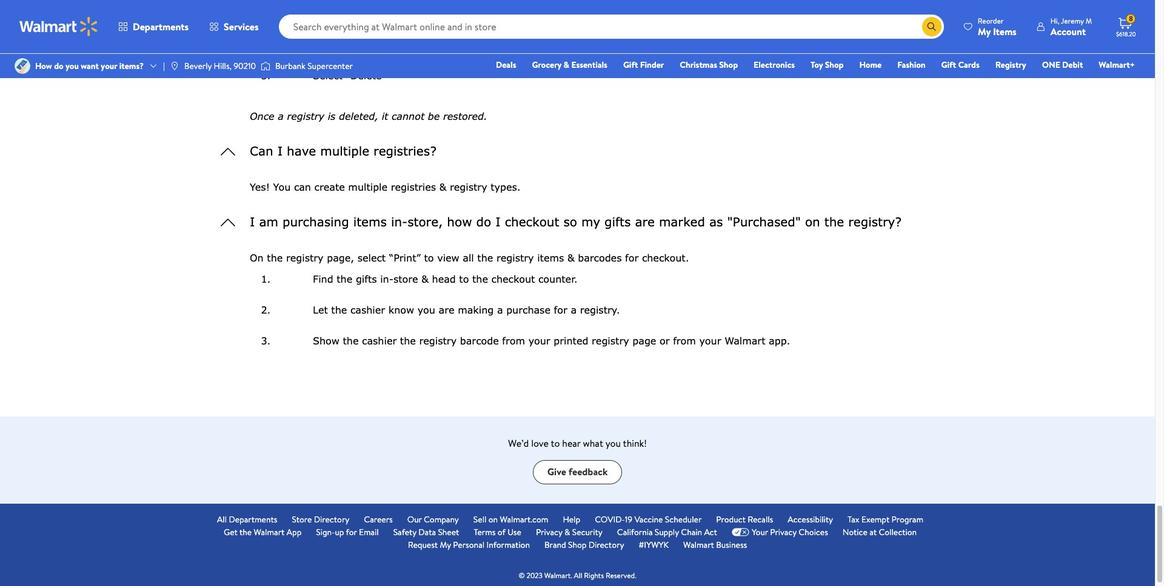 Task type: locate. For each thing, give the bounding box(es) containing it.
0 horizontal spatial directory
[[314, 514, 349, 526]]

 image for burbank
[[261, 60, 270, 72]]

1 vertical spatial &
[[565, 527, 570, 539]]

burbank supercenter
[[275, 60, 353, 72]]

rights
[[584, 571, 604, 581]]

debit
[[1062, 59, 1083, 71]]

vaccine
[[634, 514, 663, 526]]

1 gift from the left
[[623, 59, 638, 71]]

walmart inside tax exempt program get the walmart app
[[254, 527, 285, 539]]

collection
[[879, 527, 917, 539]]

your privacy choices
[[752, 527, 828, 539]]

0 horizontal spatial walmart
[[254, 527, 285, 539]]

directory up "sign-"
[[314, 514, 349, 526]]

2 privacy from the left
[[770, 527, 797, 539]]

shop right christmas
[[719, 59, 738, 71]]

1 vertical spatial directory
[[589, 539, 624, 552]]

all departments link
[[217, 514, 277, 527]]

christmas shop link
[[674, 58, 743, 72]]

 image left how
[[15, 58, 30, 74]]

your
[[752, 527, 768, 539]]

1 horizontal spatial shop
[[719, 59, 738, 71]]

0 horizontal spatial departments
[[133, 20, 189, 33]]

departments button
[[108, 12, 199, 41]]

 image right 90210
[[261, 60, 270, 72]]

notice at collection link
[[843, 527, 917, 539]]

walmart right the
[[254, 527, 285, 539]]

0 horizontal spatial privacy
[[536, 527, 562, 539]]

walmart+ link
[[1093, 58, 1141, 72]]

directory
[[314, 514, 349, 526], [589, 539, 624, 552]]

 image right the "|"
[[170, 61, 179, 71]]

all left rights
[[574, 571, 582, 581]]

8 $618.20
[[1116, 13, 1136, 38]]

tax exempt program link
[[848, 514, 923, 527]]

account
[[1051, 25, 1086, 38]]

&
[[564, 59, 569, 71], [565, 527, 570, 539]]

2 horizontal spatial shop
[[825, 59, 844, 71]]

0 horizontal spatial my
[[440, 539, 451, 552]]

reorder my items
[[978, 15, 1017, 38]]

chain
[[681, 527, 702, 539]]

store directory link
[[292, 514, 349, 527]]

my down sheet
[[440, 539, 451, 552]]

1 horizontal spatial walmart
[[683, 539, 714, 552]]

2 horizontal spatial  image
[[261, 60, 270, 72]]

jeremy
[[1061, 15, 1084, 26]]

we'd
[[508, 437, 529, 450]]

safety
[[393, 527, 417, 539]]

walmart down chain
[[683, 539, 714, 552]]

0 horizontal spatial gift
[[623, 59, 638, 71]]

accessibility
[[788, 514, 833, 526]]

email
[[359, 527, 379, 539]]

 image for beverly
[[170, 61, 179, 71]]

how
[[35, 60, 52, 72]]

departments up the
[[229, 514, 277, 526]]

toy shop link
[[805, 58, 849, 72]]

shop
[[719, 59, 738, 71], [825, 59, 844, 71], [568, 539, 587, 552]]

1 horizontal spatial  image
[[170, 61, 179, 71]]

electronics
[[754, 59, 795, 71]]

privacy & security
[[536, 527, 603, 539]]

1 horizontal spatial you
[[606, 437, 621, 450]]

california supply chain act
[[617, 527, 717, 539]]

at
[[870, 527, 877, 539]]

think!
[[623, 437, 647, 450]]

90210
[[234, 60, 256, 72]]

terms
[[474, 527, 496, 539]]

1 vertical spatial you
[[606, 437, 621, 450]]

departments inside departments popup button
[[133, 20, 189, 33]]

shop for christmas
[[719, 59, 738, 71]]

0 vertical spatial walmart
[[254, 527, 285, 539]]

& right grocery
[[564, 59, 569, 71]]

my left 'items'
[[978, 25, 991, 38]]

directory down security
[[589, 539, 624, 552]]

grocery
[[532, 59, 562, 71]]

departments inside the all departments link
[[229, 514, 277, 526]]

departments up the "|"
[[133, 20, 189, 33]]

brand shop directory link
[[544, 539, 624, 552]]

departments
[[133, 20, 189, 33], [229, 514, 277, 526]]

beverly
[[184, 60, 212, 72]]

shop right the toy
[[825, 59, 844, 71]]

fashion link
[[892, 58, 931, 72]]

product
[[716, 514, 746, 526]]

& for privacy
[[565, 527, 570, 539]]

privacy right your
[[770, 527, 797, 539]]

privacy
[[536, 527, 562, 539], [770, 527, 797, 539]]

1 vertical spatial my
[[440, 539, 451, 552]]

you right do on the left of the page
[[66, 60, 79, 72]]

the
[[239, 527, 252, 539]]

shop down privacy & security at bottom
[[568, 539, 587, 552]]

product recalls
[[716, 514, 773, 526]]

gift left finder at the top of page
[[623, 59, 638, 71]]

0 horizontal spatial you
[[66, 60, 79, 72]]

0 vertical spatial all
[[217, 514, 227, 526]]

our
[[407, 514, 422, 526]]

careers link
[[364, 514, 393, 527]]

0 vertical spatial departments
[[133, 20, 189, 33]]

gift cards
[[941, 59, 980, 71]]

walmart
[[254, 527, 285, 539], [683, 539, 714, 552]]

services button
[[199, 12, 269, 41]]

gift left cards
[[941, 59, 956, 71]]

0 horizontal spatial shop
[[568, 539, 587, 552]]

california
[[617, 527, 653, 539]]

personal
[[453, 539, 485, 552]]

scheduler
[[665, 514, 702, 526]]

reserved.
[[606, 571, 636, 581]]

our company
[[407, 514, 459, 526]]

1 vertical spatial departments
[[229, 514, 277, 526]]

careers
[[364, 514, 393, 526]]

0 vertical spatial &
[[564, 59, 569, 71]]

& down "help"
[[565, 527, 570, 539]]

1 horizontal spatial my
[[978, 25, 991, 38]]

0 horizontal spatial  image
[[15, 58, 30, 74]]

m
[[1086, 15, 1092, 26]]

brand
[[544, 539, 566, 552]]

privacy inside "link"
[[770, 527, 797, 539]]

privacy up brand
[[536, 527, 562, 539]]

fashion
[[897, 59, 926, 71]]

up
[[335, 527, 344, 539]]

act
[[704, 527, 717, 539]]

home link
[[854, 58, 887, 72]]

1 vertical spatial walmart
[[683, 539, 714, 552]]

0 vertical spatial you
[[66, 60, 79, 72]]

1 vertical spatial all
[[574, 571, 582, 581]]

 image
[[15, 58, 30, 74], [261, 60, 270, 72], [170, 61, 179, 71]]

|
[[163, 60, 165, 72]]

gift for gift finder
[[623, 59, 638, 71]]

items
[[993, 25, 1017, 38]]

electronics link
[[748, 58, 800, 72]]

privacy choices icon image
[[732, 529, 749, 537]]

0 vertical spatial my
[[978, 25, 991, 38]]

1 horizontal spatial all
[[574, 571, 582, 581]]

1 horizontal spatial departments
[[229, 514, 277, 526]]

my inside notice at collection request my personal information
[[440, 539, 451, 552]]

what
[[583, 437, 603, 450]]

sign-
[[316, 527, 335, 539]]

accessibility link
[[788, 514, 833, 527]]

covid-
[[595, 514, 625, 526]]

1 horizontal spatial privacy
[[770, 527, 797, 539]]

0 horizontal spatial all
[[217, 514, 227, 526]]

1 privacy from the left
[[536, 527, 562, 539]]

app
[[287, 527, 302, 539]]

2 gift from the left
[[941, 59, 956, 71]]

1 horizontal spatial gift
[[941, 59, 956, 71]]

get
[[224, 527, 238, 539]]

all up get
[[217, 514, 227, 526]]

you right what
[[606, 437, 621, 450]]



Task type: vqa. For each thing, say whether or not it's contained in the screenshot.
2nd AVAILABLE from the right
no



Task type: describe. For each thing, give the bounding box(es) containing it.
tax exempt program get the walmart app
[[224, 514, 923, 539]]

#iywyk
[[639, 539, 669, 552]]

2023
[[527, 571, 543, 581]]

shop for brand
[[568, 539, 587, 552]]

cards
[[958, 59, 980, 71]]

help link
[[563, 514, 580, 527]]

get the walmart app link
[[224, 527, 302, 539]]

toy shop
[[811, 59, 844, 71]]

help
[[563, 514, 580, 526]]

our company link
[[407, 514, 459, 527]]

©
[[519, 571, 525, 581]]

love
[[531, 437, 549, 450]]

burbank
[[275, 60, 305, 72]]

recalls
[[748, 514, 773, 526]]

& for grocery
[[564, 59, 569, 71]]

supply
[[655, 527, 679, 539]]

items?
[[119, 60, 144, 72]]

covid-19 vaccine scheduler link
[[595, 514, 702, 527]]

toy
[[811, 59, 823, 71]]

notice
[[843, 527, 868, 539]]

christmas
[[680, 59, 717, 71]]

choices
[[799, 527, 828, 539]]

use
[[508, 527, 521, 539]]

supercenter
[[308, 60, 353, 72]]

request
[[408, 539, 438, 552]]

8
[[1129, 13, 1133, 24]]

safety data sheet link
[[393, 527, 459, 539]]

hi, jeremy m account
[[1051, 15, 1092, 38]]

we'd love to hear what you think!
[[508, 437, 647, 450]]

do
[[54, 60, 63, 72]]

sell on walmart.com link
[[473, 514, 548, 527]]

gift for gift cards
[[941, 59, 956, 71]]

essentials
[[571, 59, 607, 71]]

christmas shop
[[680, 59, 738, 71]]

walmart image
[[19, 17, 98, 36]]

program
[[892, 514, 923, 526]]

data
[[419, 527, 436, 539]]

your
[[101, 60, 117, 72]]

0 vertical spatial directory
[[314, 514, 349, 526]]

information
[[487, 539, 530, 552]]

of
[[498, 527, 506, 539]]

notice at collection request my personal information
[[408, 527, 917, 552]]

sell on walmart.com
[[473, 514, 548, 526]]

one
[[1042, 59, 1060, 71]]

grocery & essentials link
[[527, 58, 613, 72]]

sell
[[473, 514, 487, 526]]

grocery & essentials
[[532, 59, 607, 71]]

walmart.com
[[500, 514, 548, 526]]

want
[[81, 60, 99, 72]]

shop for toy
[[825, 59, 844, 71]]

covid-19 vaccine scheduler
[[595, 514, 702, 526]]

for
[[346, 527, 357, 539]]

registry
[[995, 59, 1026, 71]]

tax
[[848, 514, 859, 526]]

my inside "reorder my items"
[[978, 25, 991, 38]]

give feedback
[[547, 466, 608, 479]]

store
[[292, 514, 312, 526]]

services
[[224, 20, 259, 33]]

security
[[572, 527, 603, 539]]

on
[[489, 514, 498, 526]]

give feedback button
[[533, 461, 622, 485]]

store directory
[[292, 514, 349, 526]]

search icon image
[[927, 22, 937, 32]]

terms of use link
[[474, 527, 521, 539]]

Search search field
[[279, 15, 944, 39]]

company
[[424, 514, 459, 526]]

1 horizontal spatial directory
[[589, 539, 624, 552]]

product recalls link
[[716, 514, 773, 527]]

your privacy choices link
[[732, 527, 828, 539]]

sign-up for email link
[[316, 527, 379, 539]]

beverly hills, 90210
[[184, 60, 256, 72]]

give
[[547, 466, 566, 479]]

how do you want your items?
[[35, 60, 144, 72]]

to
[[551, 437, 560, 450]]

deals
[[496, 59, 516, 71]]

feedback
[[569, 466, 608, 479]]

© 2023 walmart. all rights reserved.
[[519, 571, 636, 581]]

registry link
[[990, 58, 1032, 72]]

california supply chain act link
[[617, 527, 717, 539]]

sign-up for email
[[316, 527, 379, 539]]

Walmart Site-Wide search field
[[279, 15, 944, 39]]

hills,
[[214, 60, 232, 72]]

 image for how
[[15, 58, 30, 74]]

privacy & security link
[[536, 527, 603, 539]]



